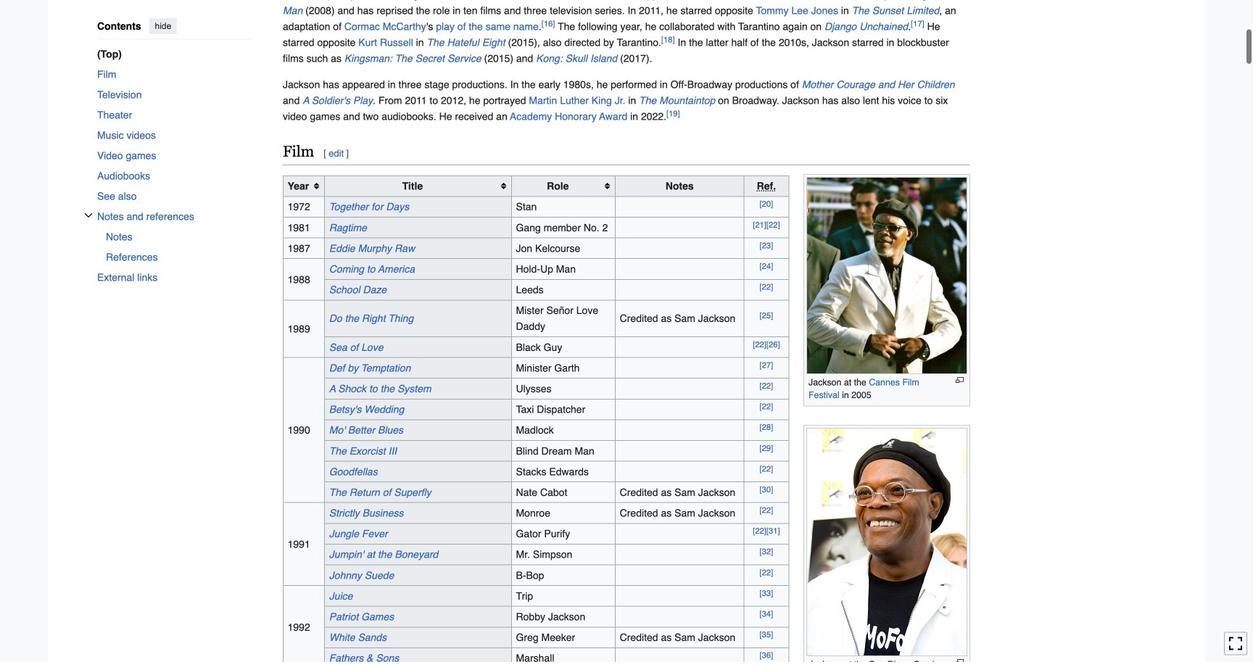 Task type: vqa. For each thing, say whether or not it's contained in the screenshot.
Jackson at the San Diego Comic Con in 2008 image
yes



Task type: describe. For each thing, give the bounding box(es) containing it.
jackson at the san diego comic con in 2008 image
[[807, 428, 968, 657]]

jackson buttoning his white suit at the cannes film festival in 2005 image
[[807, 177, 968, 374]]



Task type: locate. For each thing, give the bounding box(es) containing it.
x small image
[[84, 211, 93, 220]]

fullscreen image
[[1229, 637, 1243, 651]]



